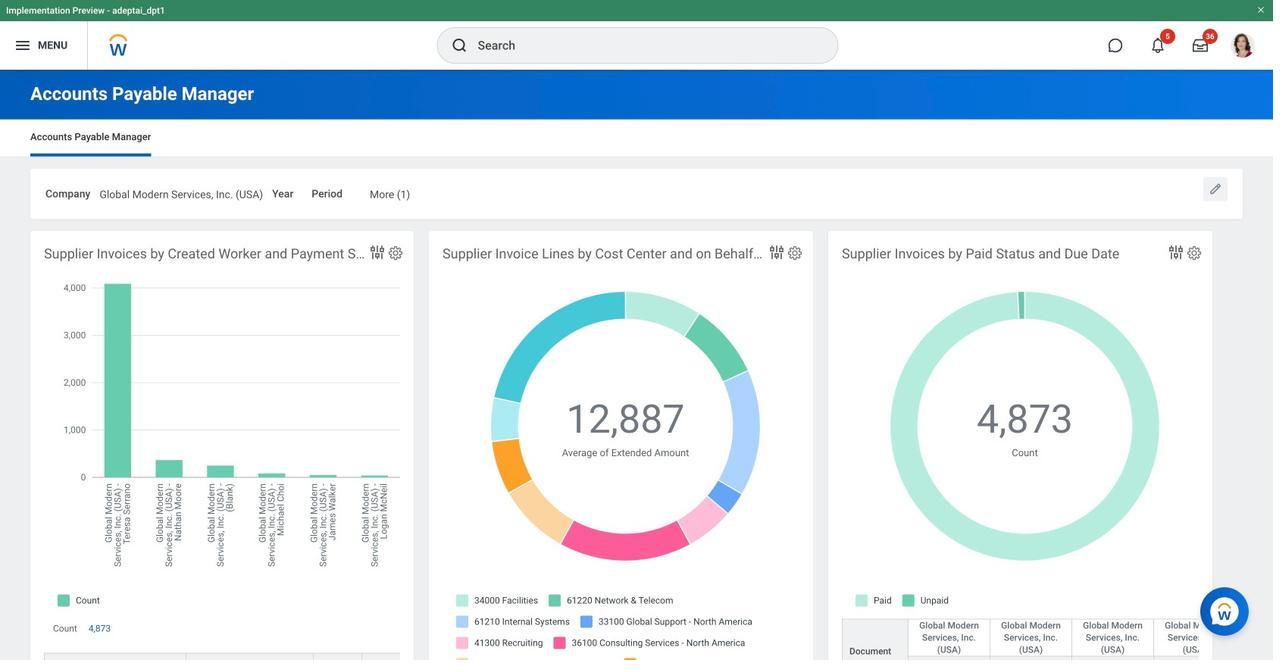 Task type: vqa. For each thing, say whether or not it's contained in the screenshot.
edit icon
yes



Task type: locate. For each thing, give the bounding box(es) containing it.
configure supplier invoices by paid status and due date image
[[1186, 245, 1203, 262]]

row
[[842, 619, 1273, 660], [44, 653, 462, 660], [842, 656, 1273, 660]]

edit image
[[1208, 181, 1223, 197]]

2 configure and view chart data image from the left
[[1167, 243, 1185, 262]]

1 configure and view chart data image from the left
[[768, 243, 786, 262]]

banner
[[0, 0, 1273, 70]]

configure and view chart data image
[[768, 243, 786, 262], [1167, 243, 1185, 262]]

row inside supplier invoices by created worker and payment status for a particular company element
[[44, 653, 462, 660]]

configure and view chart data image left configure supplier invoice lines by cost center and on behalf of line company image
[[768, 243, 786, 262]]

configure and view chart data image left configure supplier invoices by paid status and due date icon
[[1167, 243, 1185, 262]]

1 column header from the left
[[44, 653, 186, 660]]

configure and view chart data image inside "supplier invoice lines by cost center and on behalf of line company" element
[[768, 243, 786, 262]]

None text field
[[100, 179, 263, 206]]

0 horizontal spatial configure and view chart data image
[[768, 243, 786, 262]]

main content
[[0, 70, 1273, 660]]

configure and view chart data image for configure supplier invoices by paid status and due date icon
[[1167, 243, 1185, 262]]

configure supplier invoice lines by cost center and on behalf of line company image
[[787, 245, 803, 262]]

justify image
[[14, 36, 32, 55]]

Search Workday  search field
[[478, 29, 807, 62]]

supplier invoice lines by cost center and on behalf of line company element
[[429, 231, 813, 660]]

1 horizontal spatial configure and view chart data image
[[1167, 243, 1185, 262]]

configure supplier invoices by created worker and payment status for a particular company image
[[387, 245, 404, 262]]

supplier invoices by created worker and payment status for a particular company element
[[30, 231, 462, 660]]

None text field
[[370, 179, 410, 206]]

column header
[[44, 653, 186, 660], [186, 653, 314, 660], [314, 653, 362, 660]]



Task type: describe. For each thing, give the bounding box(es) containing it.
inbox large image
[[1193, 38, 1208, 53]]

3 column header from the left
[[314, 653, 362, 660]]

supplier invoices by paid status and due date element
[[828, 231, 1273, 660]]

2 column header from the left
[[186, 653, 314, 660]]

configure and view chart data image
[[368, 243, 386, 262]]

configure and view chart data image for configure supplier invoice lines by cost center and on behalf of line company image
[[768, 243, 786, 262]]

search image
[[451, 36, 469, 55]]

notifications large image
[[1150, 38, 1165, 53]]

profile logan mcneil image
[[1231, 33, 1255, 61]]

close environment banner image
[[1256, 5, 1266, 14]]



